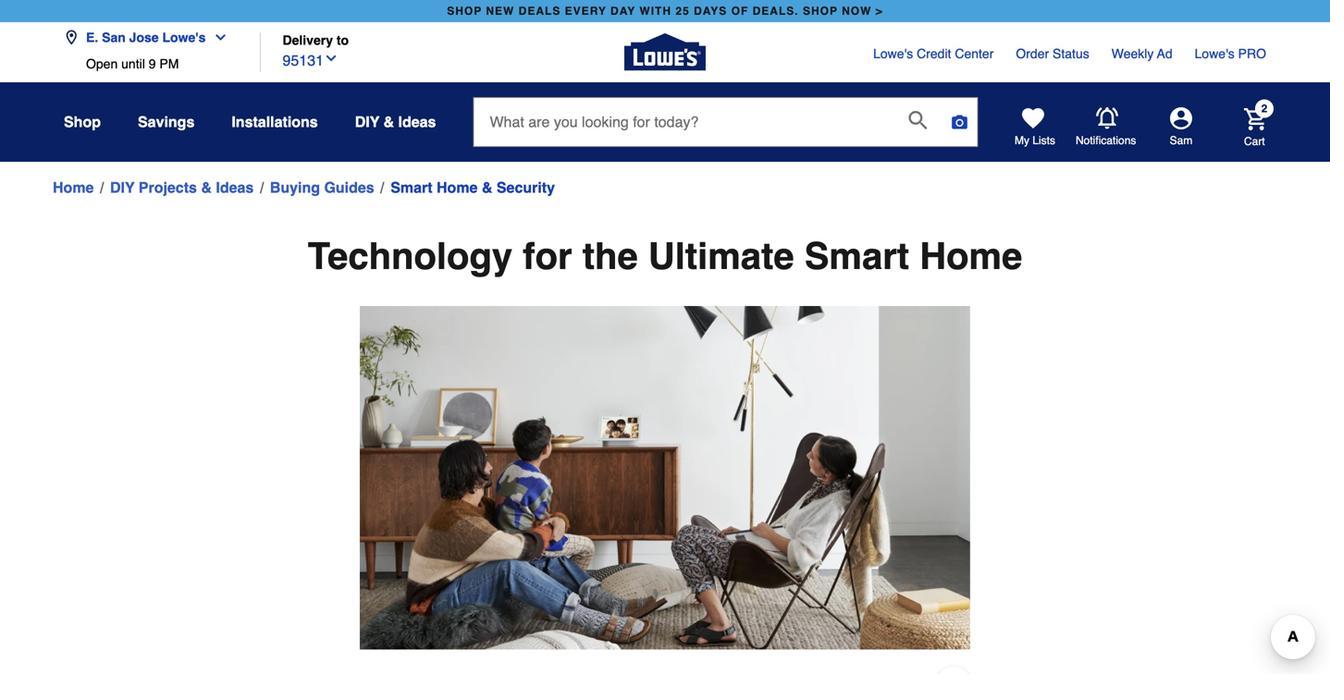 Task type: describe. For each thing, give the bounding box(es) containing it.
the
[[583, 235, 638, 278]]

lowe's for lowe's pro
[[1195, 46, 1235, 61]]

center
[[955, 46, 994, 61]]

technology for the ultimate smart home
[[308, 235, 1023, 278]]

lowe's for lowe's credit center
[[874, 46, 914, 61]]

2 horizontal spatial home
[[920, 235, 1023, 278]]

smart home & security link
[[391, 177, 555, 199]]

& inside button
[[384, 113, 394, 130]]

lowe's home improvement notification center image
[[1097, 107, 1119, 130]]

0 horizontal spatial ideas
[[216, 179, 254, 196]]

1 horizontal spatial home
[[437, 179, 478, 196]]

status
[[1053, 46, 1090, 61]]

smart home & security
[[391, 179, 555, 196]]

buying guides
[[270, 179, 374, 196]]

2 shop from the left
[[803, 5, 838, 18]]

of
[[732, 5, 749, 18]]

buying guides link
[[270, 177, 374, 199]]

ideas inside button
[[398, 113, 436, 130]]

my
[[1015, 134, 1030, 147]]

order status
[[1016, 46, 1090, 61]]

installations button
[[232, 105, 318, 139]]

savings
[[138, 113, 195, 130]]

now
[[842, 5, 872, 18]]

lowe's credit center
[[874, 46, 994, 61]]

25
[[676, 5, 690, 18]]

new
[[486, 5, 515, 18]]

lowe's home improvement cart image
[[1245, 108, 1267, 130]]

lowe's inside button
[[162, 30, 206, 45]]

diy projects & ideas
[[110, 179, 254, 196]]

9
[[149, 56, 156, 71]]

Search Query text field
[[474, 98, 894, 146]]

location image
[[64, 30, 79, 45]]

diy & ideas button
[[355, 105, 436, 139]]

my lists
[[1015, 134, 1056, 147]]

e. san jose lowe's button
[[64, 19, 235, 56]]

credit
[[917, 46, 952, 61]]

shop new deals every day with 25 days of deals. shop now >
[[447, 5, 884, 18]]

diy projects & ideas link
[[110, 177, 254, 199]]

deals
[[519, 5, 561, 18]]

every
[[565, 5, 607, 18]]

0 horizontal spatial smart
[[391, 179, 433, 196]]

order
[[1016, 46, 1049, 61]]

until
[[121, 56, 145, 71]]

buying
[[270, 179, 320, 196]]

camera image
[[951, 113, 969, 131]]

order status link
[[1016, 44, 1090, 63]]

pm
[[160, 56, 179, 71]]

1 vertical spatial smart
[[805, 235, 910, 278]]

search image
[[909, 111, 928, 130]]

chevron down image
[[206, 30, 228, 45]]

deals.
[[753, 5, 799, 18]]



Task type: locate. For each thing, give the bounding box(es) containing it.
e.
[[86, 30, 98, 45]]

1 horizontal spatial &
[[384, 113, 394, 130]]

0 vertical spatial diy
[[355, 113, 380, 130]]

1 horizontal spatial lowe's
[[874, 46, 914, 61]]

1 vertical spatial ideas
[[216, 179, 254, 196]]

ideas up smart home & security
[[398, 113, 436, 130]]

1 shop from the left
[[447, 5, 482, 18]]

shop left new
[[447, 5, 482, 18]]

cart
[[1245, 135, 1266, 148]]

installations
[[232, 113, 318, 130]]

&
[[384, 113, 394, 130], [201, 179, 212, 196], [482, 179, 493, 196]]

1 horizontal spatial ideas
[[398, 113, 436, 130]]

delivery
[[283, 33, 333, 48]]

0 vertical spatial smart
[[391, 179, 433, 196]]

lowe's pro
[[1195, 46, 1267, 61]]

sam button
[[1137, 107, 1226, 148]]

diy for diy & ideas
[[355, 113, 380, 130]]

day
[[611, 5, 636, 18]]

home link
[[53, 177, 94, 199]]

lists
[[1033, 134, 1056, 147]]

shop button
[[64, 105, 101, 139]]

days
[[694, 5, 728, 18]]

guides
[[324, 179, 374, 196]]

diy left 'projects'
[[110, 179, 135, 196]]

weekly ad
[[1112, 46, 1173, 61]]

2
[[1262, 102, 1268, 115]]

chevron down image
[[324, 51, 339, 66]]

ultimate
[[648, 235, 795, 278]]

>
[[876, 5, 884, 18]]

0 vertical spatial ideas
[[398, 113, 436, 130]]

ad
[[1158, 46, 1173, 61]]

2 horizontal spatial &
[[482, 179, 493, 196]]

with
[[640, 5, 672, 18]]

my lists link
[[1015, 107, 1056, 148]]

lowe's
[[162, 30, 206, 45], [874, 46, 914, 61], [1195, 46, 1235, 61]]

notifications
[[1076, 134, 1137, 147]]

delivery to
[[283, 33, 349, 48]]

2 horizontal spatial lowe's
[[1195, 46, 1235, 61]]

for
[[523, 235, 572, 278]]

smart
[[391, 179, 433, 196], [805, 235, 910, 278]]

ideas
[[398, 113, 436, 130], [216, 179, 254, 196]]

95131
[[283, 52, 324, 69]]

0 horizontal spatial shop
[[447, 5, 482, 18]]

95131 button
[[283, 48, 339, 72]]

weekly ad link
[[1112, 44, 1173, 63]]

diy for diy projects & ideas
[[110, 179, 135, 196]]

lowe's left pro
[[1195, 46, 1235, 61]]

savings button
[[138, 105, 195, 139]]

home
[[53, 179, 94, 196], [437, 179, 478, 196], [920, 235, 1023, 278]]

& for smart home & security
[[482, 179, 493, 196]]

security
[[497, 179, 555, 196]]

pro
[[1239, 46, 1267, 61]]

1 horizontal spatial shop
[[803, 5, 838, 18]]

open
[[86, 56, 118, 71]]

shop new deals every day with 25 days of deals. shop now > link
[[443, 0, 887, 22]]

lowe's home improvement logo image
[[625, 12, 706, 93]]

diy inside diy & ideas button
[[355, 113, 380, 130]]

lowe's home improvement lists image
[[1023, 107, 1045, 130]]

diy inside diy projects & ideas link
[[110, 179, 135, 196]]

0 horizontal spatial lowe's
[[162, 30, 206, 45]]

lowe's pro link
[[1195, 44, 1267, 63]]

weekly
[[1112, 46, 1154, 61]]

e. san jose lowe's
[[86, 30, 206, 45]]

0 horizontal spatial home
[[53, 179, 94, 196]]

diy up guides
[[355, 113, 380, 130]]

1 vertical spatial diy
[[110, 179, 135, 196]]

to
[[337, 33, 349, 48]]

diy & ideas
[[355, 113, 436, 130]]

jose
[[129, 30, 159, 45]]

0 horizontal spatial diy
[[110, 179, 135, 196]]

lowe's credit center link
[[874, 44, 994, 63]]

shop
[[64, 113, 101, 130]]

lowe's up pm at top
[[162, 30, 206, 45]]

ideas left the buying
[[216, 179, 254, 196]]

1 horizontal spatial smart
[[805, 235, 910, 278]]

technology
[[308, 235, 513, 278]]

a man and child sitting on the floor and a woman in a chair while having a video call. image
[[360, 306, 971, 650]]

shop
[[447, 5, 482, 18], [803, 5, 838, 18]]

projects
[[139, 179, 197, 196]]

lowe's left credit
[[874, 46, 914, 61]]

shop left now
[[803, 5, 838, 18]]

san
[[102, 30, 126, 45]]

0 horizontal spatial &
[[201, 179, 212, 196]]

open until 9 pm
[[86, 56, 179, 71]]

diy
[[355, 113, 380, 130], [110, 179, 135, 196]]

sam
[[1170, 134, 1193, 147]]

None search field
[[473, 97, 979, 164]]

1 horizontal spatial diy
[[355, 113, 380, 130]]

& for diy projects & ideas
[[201, 179, 212, 196]]



Task type: vqa. For each thing, say whether or not it's contained in the screenshot.
the Red in the Red Foam PVC Sheet (Actual: 24-in x 48- in)
no



